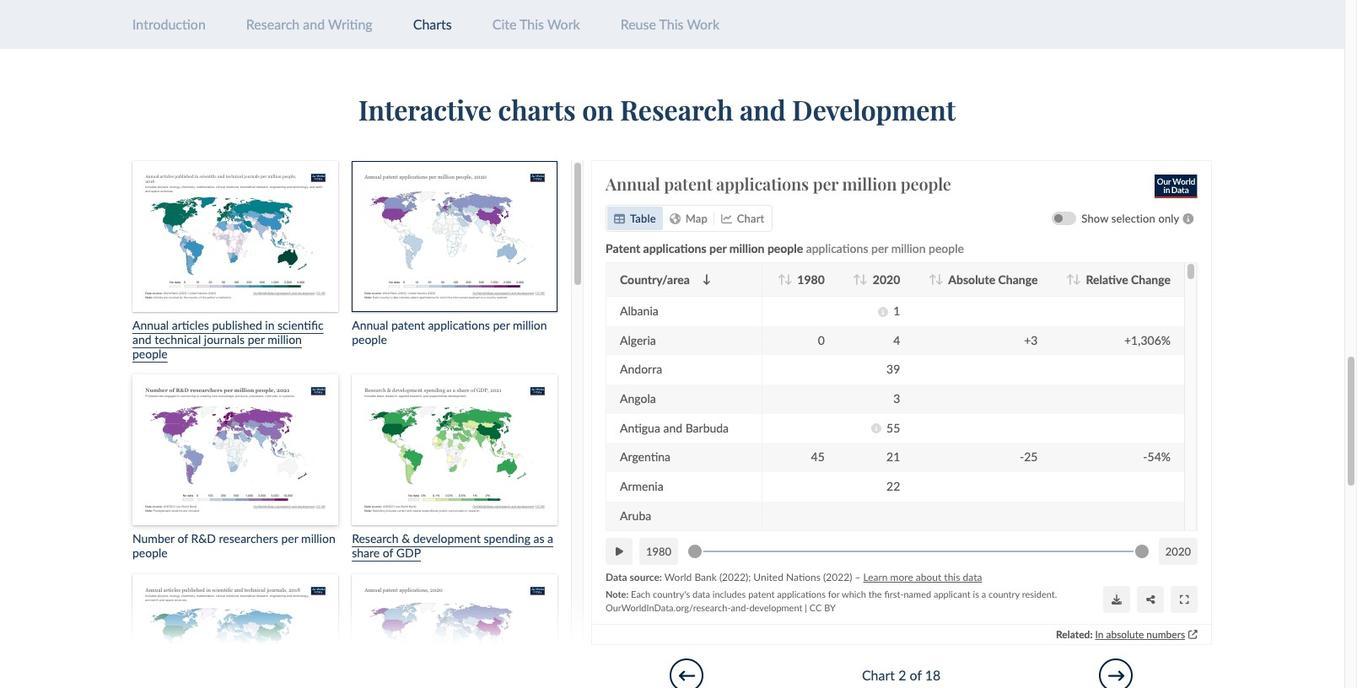 Task type: vqa. For each thing, say whether or not it's contained in the screenshot.
or inside the Share of population who have ever been homeless, 2003 Estimates correspond to the share of respondents in a telephone survey, who report having had an 'episode of literal homelessness' (sleeping at least one night on the street or in a homeless shelter) in their lifetime.
no



Task type: locate. For each thing, give the bounding box(es) containing it.
of left gdp in the left of the page
[[383, 546, 393, 560]]

0 horizontal spatial annual
[[132, 318, 169, 332]]

2 arrow up long image from the left
[[1066, 274, 1075, 285]]

which
[[842, 589, 866, 600]]

arrow up long image for 1980
[[778, 274, 786, 285]]

development
[[413, 532, 481, 546], [749, 603, 803, 614]]

arrow up long image left relative
[[1066, 274, 1075, 285]]

1 horizontal spatial change
[[1131, 273, 1171, 287]]

armenia
[[620, 479, 664, 494]]

ourworldindata.org/research-and-development link
[[606, 603, 803, 614]]

1 arrow up long image from the left
[[929, 274, 937, 285]]

per down annual patent applications per million people link
[[871, 241, 888, 256]]

2 work from the left
[[687, 16, 720, 32]]

research and writing
[[246, 16, 373, 32]]

million inside "annual articles published in scientific and technical journals per million people"
[[268, 332, 302, 347]]

1 arrow down long image from the left
[[703, 274, 711, 285]]

2 horizontal spatial research
[[620, 91, 734, 128]]

chart 2 of 18
[[862, 668, 941, 684]]

1 arrow down long image from the left
[[935, 274, 943, 285]]

1 horizontal spatial arrow up long image
[[853, 274, 861, 285]]

work for cite this work
[[548, 16, 580, 32]]

18
[[926, 668, 941, 684]]

change
[[998, 273, 1038, 287], [1131, 273, 1171, 287]]

2 vertical spatial research
[[352, 532, 399, 546]]

a right is
[[982, 589, 986, 600]]

show
[[1082, 212, 1109, 225]]

antigua
[[620, 421, 660, 435]]

1 horizontal spatial work
[[687, 16, 720, 32]]

arrow up long image
[[778, 274, 786, 285], [853, 274, 861, 285]]

0 horizontal spatial arrow down long image
[[935, 274, 943, 285]]

cite this work
[[493, 16, 580, 32]]

0 vertical spatial circle info image
[[878, 307, 888, 317]]

annual
[[606, 172, 660, 195], [132, 318, 169, 332]]

1 horizontal spatial this
[[659, 16, 684, 32]]

people inside "annual articles published in scientific and technical journals per million people"
[[132, 346, 168, 361]]

2 this from the left
[[659, 16, 684, 32]]

annual inside "annual articles published in scientific and technical journals per million people"
[[132, 318, 169, 332]]

relative change
[[1086, 273, 1171, 287]]

a inside research & development spending as a share of gdp
[[548, 532, 554, 546]]

reuse this work
[[621, 16, 720, 32]]

number
[[132, 532, 175, 546]]

0 horizontal spatial research
[[246, 16, 300, 32]]

data
[[963, 571, 982, 584], [693, 589, 710, 600]]

arrow down long image left absolute
[[935, 274, 943, 285]]

up right from square image
[[1189, 631, 1198, 640]]

annual left articles on the left top of page
[[132, 318, 169, 332]]

of
[[178, 532, 188, 546], [383, 546, 393, 560], [910, 668, 922, 684]]

1 horizontal spatial arrow up long image
[[1066, 274, 1075, 285]]

this right the reuse
[[659, 16, 684, 32]]

1 vertical spatial data
[[693, 589, 710, 600]]

research for research and writing
[[246, 16, 300, 32]]

arrow up long image
[[929, 274, 937, 285], [1066, 274, 1075, 285]]

angola
[[620, 392, 656, 406]]

circle info image
[[1180, 213, 1198, 224]]

a right the as
[[548, 532, 554, 546]]

and left technical at the left of the page
[[132, 332, 152, 347]]

journals
[[204, 332, 245, 347]]

work right cite
[[548, 16, 580, 32]]

people inside number of r&d researchers per million people
[[132, 546, 168, 560]]

&
[[402, 532, 410, 546]]

0 vertical spatial 2020
[[873, 273, 900, 287]]

chart button
[[714, 207, 771, 230]]

this right cite
[[520, 16, 544, 32]]

patent
[[606, 241, 640, 256]]

1980 up source:
[[646, 545, 672, 558]]

spending
[[484, 532, 531, 546]]

as
[[534, 532, 545, 546]]

1 this from the left
[[520, 16, 544, 32]]

0 horizontal spatial arrow up long image
[[778, 274, 786, 285]]

this for cite
[[520, 16, 544, 32]]

circle info image left 55
[[871, 424, 882, 434]]

work
[[548, 16, 580, 32], [687, 16, 720, 32]]

and inside "annual articles published in scientific and technical journals per million people"
[[132, 332, 152, 347]]

reuse
[[621, 16, 656, 32]]

0 horizontal spatial development
[[413, 532, 481, 546]]

a
[[548, 532, 554, 546], [982, 589, 986, 600]]

0 vertical spatial research
[[246, 16, 300, 32]]

research
[[246, 16, 300, 32], [620, 91, 734, 128], [352, 532, 399, 546]]

0 horizontal spatial arrow up long image
[[929, 274, 937, 285]]

annual for annual patent applications per million people
[[606, 172, 660, 195]]

arrow down long image for 2020
[[860, 274, 868, 285]]

data source: world bank (2022); united nations (2022) – learn more about this data
[[606, 571, 982, 584]]

|
[[805, 603, 807, 614]]

chart
[[862, 668, 895, 684]]

absolute
[[948, 273, 996, 287]]

2 arrow down long image from the left
[[784, 274, 792, 285]]

3 arrow down long image from the left
[[860, 274, 868, 285]]

learn more about this data link
[[863, 571, 982, 584]]

1 vertical spatial patent
[[748, 589, 775, 600]]

1 horizontal spatial arrow down long image
[[784, 274, 792, 285]]

charts link
[[413, 16, 452, 32]]

million down chart
[[729, 241, 765, 256]]

cc
[[810, 603, 822, 614]]

1 change from the left
[[998, 273, 1038, 287]]

1 horizontal spatial annual
[[606, 172, 660, 195]]

0 horizontal spatial a
[[548, 532, 554, 546]]

1 vertical spatial 2020
[[1166, 545, 1191, 558]]

2020 inside button
[[1166, 545, 1191, 558]]

research for research & development spending as a share of gdp
[[352, 532, 399, 546]]

1 arrow up long image from the left
[[778, 274, 786, 285]]

2020 up 1
[[873, 273, 900, 287]]

1 vertical spatial annual
[[132, 318, 169, 332]]

related:
[[1056, 628, 1093, 641]]

1 horizontal spatial a
[[982, 589, 986, 600]]

cite
[[493, 16, 517, 32]]

1 horizontal spatial 1980
[[797, 273, 825, 287]]

1 vertical spatial 1980
[[646, 545, 672, 558]]

1 horizontal spatial development
[[749, 603, 803, 614]]

development inside research & development spending as a share of gdp
[[413, 532, 481, 546]]

the
[[869, 589, 882, 600]]

reuse this work link
[[621, 16, 720, 32]]

2 horizontal spatial arrow down long image
[[860, 274, 868, 285]]

2 change from the left
[[1131, 273, 1171, 287]]

resident.
[[1022, 589, 1057, 600]]

research inside research & development spending as a share of gdp
[[352, 532, 399, 546]]

1980 inside button
[[646, 545, 672, 558]]

0 horizontal spatial change
[[998, 273, 1038, 287]]

work right the reuse
[[687, 16, 720, 32]]

change right absolute
[[998, 273, 1038, 287]]

1980 down patent applications per million people applications per million people
[[797, 273, 825, 287]]

0 horizontal spatial of
[[178, 532, 188, 546]]

per inside number of r&d researchers per million people
[[281, 532, 298, 546]]

of inside research & development spending as a share of gdp
[[383, 546, 393, 560]]

applications
[[716, 172, 809, 195], [643, 241, 707, 256], [806, 241, 868, 256], [777, 589, 826, 600]]

1 horizontal spatial -
[[1143, 450, 1148, 464]]

r&d
[[191, 532, 216, 546]]

0 horizontal spatial 2020
[[873, 273, 900, 287]]

circle info image left 1
[[878, 307, 888, 317]]

2 horizontal spatial of
[[910, 668, 922, 684]]

2020 right end time slider
[[1166, 545, 1191, 558]]

note: each country's data includes patent applications for which the first-named applicant is a country resident.
[[606, 589, 1057, 600]]

0 horizontal spatial this
[[520, 16, 544, 32]]

2
[[899, 668, 907, 684]]

per right researchers
[[281, 532, 298, 546]]

-54%
[[1143, 450, 1171, 464]]

data up ourworldindata.org/research-and-development link
[[693, 589, 710, 600]]

arrow up long image left absolute
[[929, 274, 937, 285]]

0
[[818, 333, 825, 348]]

arrow down long image left relative
[[1073, 274, 1081, 285]]

circle info image for 1
[[878, 307, 888, 317]]

research left &
[[352, 532, 399, 546]]

2 arrow up long image from the left
[[853, 274, 861, 285]]

1 horizontal spatial arrow down long image
[[1073, 274, 1081, 285]]

0 horizontal spatial patent
[[664, 172, 712, 195]]

per left "in"
[[248, 332, 265, 347]]

data
[[606, 571, 627, 584]]

only
[[1159, 212, 1180, 225]]

download image
[[1112, 595, 1122, 605]]

per up patent applications per million people applications per million people
[[813, 172, 838, 195]]

0 vertical spatial data
[[963, 571, 982, 584]]

million inside number of r&d researchers per million people
[[301, 532, 336, 546]]

country/area
[[620, 273, 690, 287]]

technical
[[155, 332, 201, 347]]

arrow down long image
[[935, 274, 943, 285], [1073, 274, 1081, 285]]

per down chart line icon
[[709, 241, 727, 256]]

2 - from the left
[[1143, 450, 1148, 464]]

1 horizontal spatial 2020
[[1166, 545, 1191, 558]]

introduction link
[[132, 16, 206, 32]]

3
[[893, 392, 900, 406]]

enter full-screen image
[[1180, 595, 1189, 605]]

patent down united
[[748, 589, 775, 600]]

0 horizontal spatial -
[[1020, 450, 1024, 464]]

arrow down long image
[[703, 274, 711, 285], [784, 274, 792, 285], [860, 274, 868, 285]]

0 horizontal spatial work
[[548, 16, 580, 32]]

million left share at the bottom left of the page
[[301, 532, 336, 546]]

selection
[[1112, 212, 1156, 225]]

0 vertical spatial development
[[413, 532, 481, 546]]

1 vertical spatial circle info image
[[871, 424, 882, 434]]

0 horizontal spatial arrow down long image
[[703, 274, 711, 285]]

annual patent applications per million people
[[606, 172, 951, 195]]

0 vertical spatial a
[[548, 532, 554, 546]]

applicant
[[934, 589, 971, 600]]

number of r&d researchers per million people
[[132, 532, 336, 560]]

development right &
[[413, 532, 481, 546]]

research right 'on'
[[620, 91, 734, 128]]

of left "r&d"
[[178, 532, 188, 546]]

nations
[[786, 571, 821, 584]]

0 horizontal spatial 1980
[[646, 545, 672, 558]]

circle info image
[[878, 307, 888, 317], [871, 424, 882, 434]]

of right the 2
[[910, 668, 922, 684]]

patent up map button on the top of the page
[[664, 172, 712, 195]]

1 work from the left
[[548, 16, 580, 32]]

absolute change
[[948, 273, 1038, 287]]

share image
[[1146, 595, 1155, 605]]

2020 button
[[1159, 539, 1198, 566]]

1 horizontal spatial research
[[352, 532, 399, 546]]

1 horizontal spatial of
[[383, 546, 393, 560]]

0 vertical spatial annual
[[606, 172, 660, 195]]

circle info image for 55
[[871, 424, 882, 434]]

2 arrow down long image from the left
[[1073, 274, 1081, 285]]

arrow down long image for absolute change
[[935, 274, 943, 285]]

- for 54%
[[1143, 450, 1148, 464]]

development left |
[[749, 603, 803, 614]]

data up is
[[963, 571, 982, 584]]

1 - from the left
[[1020, 450, 1024, 464]]

change right relative
[[1131, 273, 1171, 287]]

research and writing link
[[246, 16, 373, 32]]

1 vertical spatial development
[[749, 603, 803, 614]]

research left writing
[[246, 16, 300, 32]]

annual up table button
[[606, 172, 660, 195]]

united
[[754, 571, 784, 584]]

million right published
[[268, 332, 302, 347]]

2020
[[873, 273, 900, 287], [1166, 545, 1191, 558]]



Task type: describe. For each thing, give the bounding box(es) containing it.
ourworldindata.org/research-and-development | cc by
[[606, 603, 836, 614]]

million up 1
[[891, 241, 926, 256]]

- for 25
[[1020, 450, 1024, 464]]

argentina
[[620, 450, 671, 464]]

number of r&d researchers per million people link
[[132, 375, 339, 560]]

patent applications per million people applications per million people
[[606, 241, 964, 256]]

in absolute numbers link
[[1095, 628, 1186, 642]]

about
[[916, 571, 942, 584]]

albania
[[620, 304, 659, 318]]

on
[[582, 91, 614, 128]]

writing
[[328, 16, 373, 32]]

country
[[989, 589, 1020, 600]]

go to next slide image
[[1108, 668, 1125, 684]]

0 vertical spatial patent
[[664, 172, 712, 195]]

charts
[[413, 16, 452, 32]]

development for and-
[[749, 603, 803, 614]]

related: in absolute numbers
[[1056, 628, 1186, 641]]

this for reuse
[[659, 16, 684, 32]]

this
[[944, 571, 960, 584]]

25
[[1024, 450, 1038, 464]]

55
[[887, 421, 900, 435]]

4
[[893, 333, 900, 348]]

and-
[[731, 603, 749, 614]]

show selection only
[[1082, 212, 1180, 225]]

arrow up long image for absolute
[[929, 274, 937, 285]]

note:
[[606, 589, 629, 600]]

researchers
[[219, 532, 278, 546]]

country's
[[653, 589, 690, 600]]

aruba
[[620, 509, 651, 523]]

includes
[[713, 589, 746, 600]]

research & development spending as a share of gdp
[[352, 532, 554, 560]]

cc by link
[[810, 603, 836, 614]]

barbuda
[[685, 421, 729, 435]]

map button
[[663, 207, 714, 230]]

table button
[[607, 207, 663, 230]]

million down development
[[842, 172, 897, 195]]

articles
[[172, 318, 209, 332]]

algeria
[[620, 333, 656, 348]]

21
[[887, 450, 900, 464]]

scientific
[[278, 318, 324, 332]]

annual patent applications per million people link
[[606, 172, 1198, 195]]

end time slider
[[1129, 535, 1156, 569]]

ourworldindata.org/research-
[[606, 603, 731, 614]]

+1,306%
[[1125, 333, 1171, 348]]

start time slider
[[682, 535, 709, 569]]

and right the antigua
[[663, 421, 682, 435]]

-25
[[1020, 450, 1038, 464]]

22
[[887, 479, 900, 494]]

arrow down long image for 1980
[[784, 274, 792, 285]]

and up annual patent applications per million people
[[740, 91, 786, 128]]

per inside "annual articles published in scientific and technical journals per million people"
[[248, 332, 265, 347]]

1 vertical spatial a
[[982, 589, 986, 600]]

arrow down long image for relative change
[[1073, 274, 1081, 285]]

chart
[[737, 212, 765, 225]]

andorra
[[620, 362, 662, 377]]

and left writing
[[303, 16, 325, 32]]

1 horizontal spatial data
[[963, 571, 982, 584]]

annual articles published in scientific and technical journals per million people
[[132, 318, 324, 361]]

bank
[[695, 571, 717, 584]]

in
[[1095, 628, 1104, 641]]

published
[[212, 318, 262, 332]]

development for &
[[413, 532, 481, 546]]

1 horizontal spatial patent
[[748, 589, 775, 600]]

gdp
[[396, 546, 421, 560]]

change for relative change
[[1131, 273, 1171, 287]]

each
[[631, 589, 651, 600]]

source:
[[630, 571, 662, 584]]

work for reuse this work
[[687, 16, 720, 32]]

+3
[[1024, 333, 1038, 348]]

1 vertical spatial research
[[620, 91, 734, 128]]

interactive
[[359, 91, 492, 128]]

charts
[[498, 91, 576, 128]]

in
[[265, 318, 275, 332]]

numbers
[[1147, 628, 1186, 641]]

table image
[[614, 213, 625, 224]]

arrow up long image for 2020
[[853, 274, 861, 285]]

annual for annual articles published in scientific and technical journals per million people
[[132, 318, 169, 332]]

go to previous slide image
[[679, 668, 695, 684]]

(2022);
[[719, 571, 751, 584]]

antigua and barbuda
[[620, 421, 729, 435]]

of inside number of r&d researchers per million people
[[178, 532, 188, 546]]

development
[[793, 91, 956, 128]]

earth americas image
[[669, 213, 680, 224]]

share
[[352, 546, 380, 560]]

introduction
[[132, 16, 206, 32]]

arrow up long image for relative
[[1066, 274, 1075, 285]]

annual articles published in scientific and technical journals per million people link
[[132, 161, 339, 361]]

0 horizontal spatial data
[[693, 589, 710, 600]]

(2022)
[[823, 571, 852, 584]]

change for absolute change
[[998, 273, 1038, 287]]

map
[[686, 212, 708, 225]]

learn
[[863, 571, 888, 584]]

1
[[893, 304, 900, 318]]

table
[[630, 212, 656, 225]]

relative
[[1086, 273, 1129, 287]]

cite this work link
[[493, 16, 580, 32]]

named
[[904, 589, 931, 600]]

for
[[828, 589, 840, 600]]

by
[[824, 603, 836, 614]]

0 vertical spatial 1980
[[797, 273, 825, 287]]

chart line image
[[721, 213, 732, 224]]

absolute
[[1106, 628, 1144, 641]]

54%
[[1148, 450, 1171, 464]]

more
[[890, 571, 913, 584]]

play time-lapse image
[[615, 547, 623, 557]]

research & development spending as a share of gdp link
[[352, 375, 558, 560]]

interactive charts on research and development
[[359, 91, 956, 128]]

45
[[811, 450, 825, 464]]



